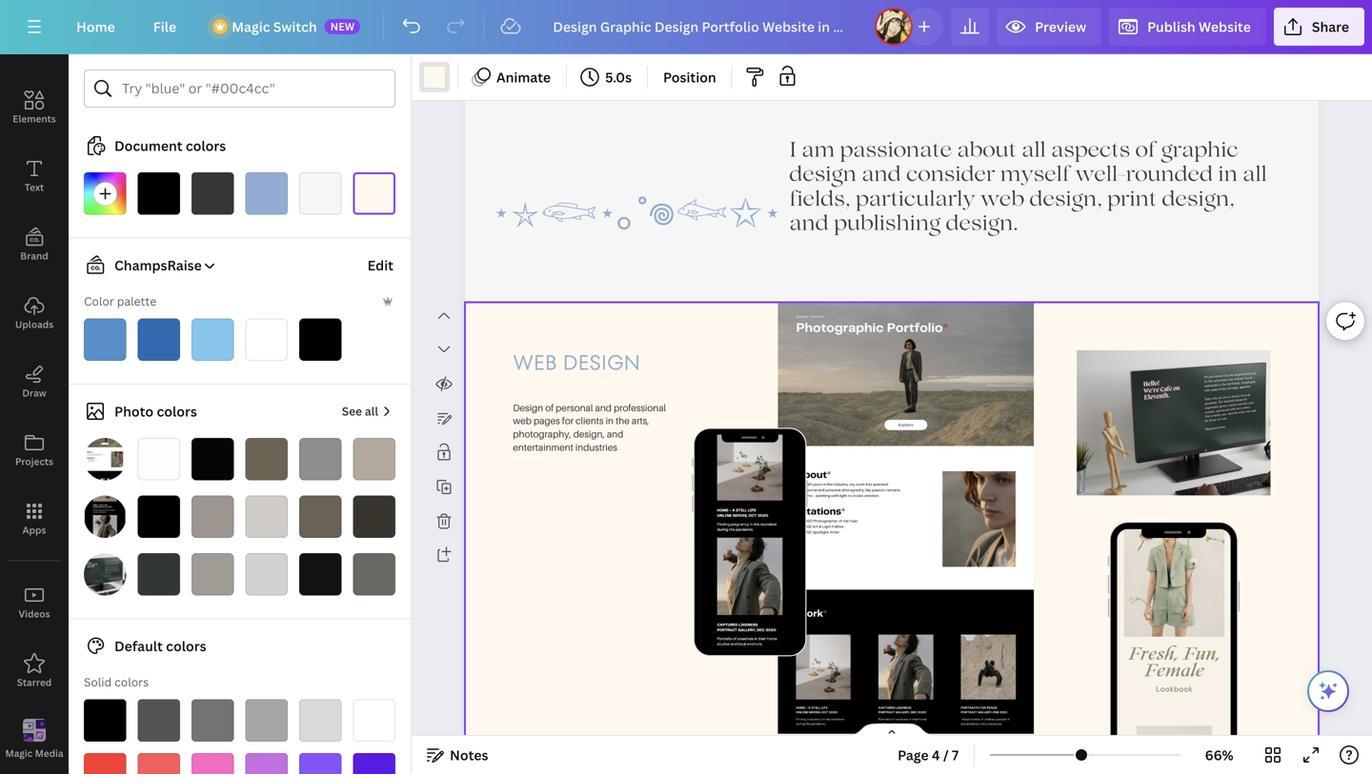 Task type: describe. For each thing, give the bounding box(es) containing it.
myself
[[1001, 166, 1070, 186]]

see
[[342, 404, 362, 419]]

and down fields,
[[789, 215, 829, 236]]

edit
[[368, 256, 394, 274]]

gray #737373 image
[[192, 700, 234, 742]]

5.0s button
[[575, 62, 640, 92]]

66%
[[1205, 747, 1234, 765]]

#141211 image
[[299, 554, 342, 596]]

clients
[[576, 415, 604, 427]]

1 vertical spatial all
[[1243, 166, 1267, 186]]

palette
[[117, 294, 156, 309]]

design button
[[0, 5, 69, 73]]

see all button
[[340, 393, 396, 431]]

#6c6156 image
[[299, 496, 342, 538]]

in inside design of personal and professional web pages for clients in the arts, photography, design, and entertainment industries
[[606, 415, 614, 427]]

projects button
[[0, 416, 69, 485]]

#8badd6 image
[[245, 172, 288, 215]]

design for design
[[19, 44, 50, 57]]

#fdfdfd image
[[138, 438, 180, 481]]

champsraise button
[[76, 254, 217, 277]]

home
[[76, 18, 115, 36]]

am
[[802, 141, 835, 162]]

light gray #d9d9d9 image
[[299, 700, 342, 742]]

document colors
[[114, 137, 226, 155]]

web inside design of personal and professional web pages for clients in the arts, photography, design, and entertainment industries
[[513, 415, 532, 427]]

design for design of personal and professional web pages for clients in the arts, photography, design, and entertainment industries
[[513, 402, 543, 413]]

4
[[932, 747, 940, 765]]

magic for magic switch
[[232, 18, 270, 36]]

arts,
[[632, 415, 649, 427]]

main menu bar
[[0, 0, 1372, 54]]

#38352d image
[[353, 496, 396, 538]]

#75c6ef image
[[192, 319, 234, 361]]

design of personal and professional web pages for clients in the arts, photography, design, and entertainment industries
[[513, 402, 666, 453]]

videos
[[19, 608, 50, 621]]

#4890cd image
[[84, 319, 126, 361]]

gray #737373 image
[[192, 700, 234, 742]]

consider
[[907, 166, 996, 186]]

add a new color image
[[84, 172, 126, 215]]

colors for solid colors
[[114, 675, 149, 690]]

text button
[[0, 142, 69, 211]]

and up clients
[[595, 402, 612, 413]]

page
[[898, 747, 929, 765]]

#4890cd image
[[84, 319, 126, 361]]

switch
[[273, 18, 317, 36]]

of inside design of personal and professional web pages for clients in the arts, photography, design, and entertainment industries
[[545, 402, 554, 413]]

print
[[1108, 190, 1157, 211]]

7
[[952, 747, 959, 765]]

magic media button
[[0, 706, 69, 775]]

magenta #cb6ce6 image
[[245, 754, 288, 775]]

share button
[[1274, 8, 1365, 46]]

photo
[[114, 403, 154, 421]]

white #ffffff image
[[353, 700, 396, 742]]

new
[[330, 19, 355, 33]]

#f6f6f6 image
[[299, 172, 342, 215]]

see all
[[342, 404, 378, 419]]

#f6f6f6 image
[[299, 172, 342, 215]]

solid colors
[[84, 675, 149, 690]]

rounded
[[1126, 166, 1213, 186]]

position
[[663, 68, 716, 86]]

side panel tab list
[[0, 5, 69, 775]]

show pages image
[[846, 723, 938, 739]]

#ffffff image
[[245, 319, 288, 361]]

elements
[[13, 112, 56, 125]]

file
[[153, 18, 176, 36]]

draw button
[[0, 348, 69, 416]]

passionate
[[840, 141, 952, 162]]

publishing
[[834, 215, 941, 236]]

2 horizontal spatial design,
[[1162, 190, 1235, 211]]

design inside i am passionate about all aspects of graphic design and consider myself well-rounded in all fields, particularly web design, print design, and publishing design.
[[789, 166, 857, 186]]

black #000000 image
[[84, 700, 126, 742]]

of inside i am passionate about all aspects of graphic design and consider myself well-rounded in all fields, particularly web design, print design, and publishing design.
[[1136, 141, 1156, 162]]

bright red #ff3131 image
[[84, 754, 126, 775]]

animate button
[[466, 62, 559, 92]]

personal
[[556, 402, 593, 413]]

edit button
[[366, 246, 396, 284]]

apps button
[[0, 485, 69, 554]]

home link
[[61, 8, 130, 46]]

default colors
[[114, 638, 206, 656]]

notes
[[450, 747, 488, 765]]

publish
[[1148, 18, 1196, 36]]

champsraise
[[114, 256, 202, 274]]

particularly
[[856, 190, 976, 211]]

brand button
[[0, 211, 69, 279]]

#010101 image
[[299, 319, 342, 361]]

well-
[[1076, 166, 1126, 186]]

industries
[[576, 442, 617, 453]]

#141211 image
[[299, 554, 342, 596]]

magenta #cb6ce6 image
[[245, 754, 288, 775]]

uploads
[[15, 318, 54, 331]]

Try "blue" or "#00c4cc" search field
[[122, 71, 383, 107]]

page 4 / 7
[[898, 747, 959, 765]]

colors for photo colors
[[157, 403, 197, 421]]

pages
[[534, 415, 560, 427]]

graphic
[[1161, 141, 1239, 162]]

violet #5e17eb image
[[353, 754, 396, 775]]

animate
[[497, 68, 551, 86]]

color palette
[[84, 294, 156, 309]]

design, inside design of personal and professional web pages for clients in the arts, photography, design, and entertainment industries
[[573, 428, 605, 440]]

starred button
[[0, 638, 69, 706]]

⋆⭒𓆟⋆｡˚𖦹𓆜✩⋆
[[492, 183, 782, 242]]

#ffffff image
[[245, 319, 288, 361]]



Task type: vqa. For each thing, say whether or not it's contained in the screenshot.
Print products BUTTON
no



Task type: locate. For each thing, give the bounding box(es) containing it.
#696861 image
[[353, 554, 396, 596], [353, 554, 396, 596]]

page 4 / 7 button
[[890, 741, 966, 771]]

for
[[562, 415, 574, 427]]

purple #8c52ff image
[[299, 754, 342, 775], [299, 754, 342, 775]]

about
[[957, 141, 1017, 162]]

#166bb5 image
[[138, 319, 180, 361], [138, 319, 180, 361]]

1 vertical spatial magic
[[5, 747, 33, 760]]

all right rounded at right top
[[1243, 166, 1267, 186]]

0 vertical spatial of
[[1136, 141, 1156, 162]]

position button
[[656, 62, 724, 92]]

0 horizontal spatial magic
[[5, 747, 33, 760]]

#050504 image
[[192, 438, 234, 481], [192, 438, 234, 481]]

magic
[[232, 18, 270, 36], [5, 747, 33, 760]]

magic media
[[5, 747, 63, 760]]

uploads button
[[0, 279, 69, 348]]

#d2d1cf image
[[245, 554, 288, 596], [245, 554, 288, 596]]

magic left media
[[5, 747, 33, 760]]

1 horizontal spatial all
[[1022, 141, 1046, 162]]

of up pages
[[545, 402, 554, 413]]

0 vertical spatial web
[[981, 190, 1025, 211]]

the
[[616, 415, 630, 427]]

#6c6156 image
[[299, 496, 342, 538]]

photography,
[[513, 428, 571, 440]]

colors
[[186, 137, 226, 155], [157, 403, 197, 421], [166, 638, 206, 656], [114, 675, 149, 690]]

professional
[[614, 402, 666, 413]]

1 vertical spatial web
[[513, 348, 557, 378]]

#d1ccc7 image
[[245, 496, 288, 538], [245, 496, 288, 538]]

white #ffffff image
[[353, 700, 396, 742]]

all
[[1022, 141, 1046, 162], [1243, 166, 1267, 186], [365, 404, 378, 419]]

all up myself
[[1022, 141, 1046, 162]]

66% button
[[1189, 741, 1250, 771]]

#fdfdfd image
[[138, 438, 180, 481]]

starred
[[17, 677, 52, 690]]

elements button
[[0, 73, 69, 142]]

and down the
[[607, 428, 624, 440]]

#38352d image
[[353, 496, 396, 538]]

colors right document
[[186, 137, 226, 155]]

black #000000 image
[[84, 700, 126, 742]]

colors for default colors
[[166, 638, 206, 656]]

solid
[[84, 675, 112, 690]]

document
[[114, 137, 183, 155]]

colors for document colors
[[186, 137, 226, 155]]

publish website button
[[1109, 8, 1266, 46]]

#6d6353 image
[[245, 438, 288, 481]]

aspects
[[1051, 141, 1131, 162]]

0 vertical spatial design
[[789, 166, 857, 186]]

media
[[35, 747, 63, 760]]

0 horizontal spatial in
[[606, 415, 614, 427]]

#303832 image
[[138, 554, 180, 596], [138, 554, 180, 596]]

magic inside button
[[5, 747, 33, 760]]

#a09c96 image
[[192, 554, 234, 596], [192, 554, 234, 596]]

0 horizontal spatial of
[[545, 402, 554, 413]]

preview button
[[997, 8, 1102, 46]]

web up pages
[[513, 348, 557, 378]]

#6d6353 image
[[245, 438, 288, 481]]

of
[[1136, 141, 1156, 162], [545, 402, 554, 413]]

#9e958f image
[[192, 496, 234, 538]]

design, down rounded at right top
[[1162, 190, 1235, 211]]

#fff8ed image
[[423, 66, 446, 89]]

1 horizontal spatial design
[[789, 166, 857, 186]]

magic inside main menu bar
[[232, 18, 270, 36]]

1 vertical spatial design
[[513, 402, 543, 413]]

design up elements button
[[19, 44, 50, 57]]

default
[[114, 638, 163, 656]]

0 horizontal spatial all
[[365, 404, 378, 419]]

Design title text field
[[538, 8, 867, 46]]

magic for magic media
[[5, 747, 33, 760]]

0 horizontal spatial design,
[[573, 428, 605, 440]]

notes button
[[419, 741, 496, 771]]

#9e958f image
[[192, 496, 234, 538]]

0 vertical spatial in
[[1219, 166, 1238, 186]]

0 vertical spatial magic
[[232, 18, 270, 36]]

#000000 image
[[138, 172, 180, 215], [138, 172, 180, 215]]

colors right photo
[[157, 403, 197, 421]]

and down passionate
[[862, 166, 901, 186]]

in inside i am passionate about all aspects of graphic design and consider myself well-rounded in all fields, particularly web design, print design, and publishing design.
[[1219, 166, 1238, 186]]

#393636 image
[[192, 172, 234, 215], [192, 172, 234, 215]]

bright red #ff3131 image
[[84, 754, 126, 775]]

design up personal
[[563, 348, 640, 378]]

1 horizontal spatial magic
[[232, 18, 270, 36]]

0 horizontal spatial design
[[563, 348, 640, 378]]

design
[[789, 166, 857, 186], [563, 348, 640, 378]]

preview
[[1035, 18, 1087, 36]]

5.0s
[[605, 68, 632, 86]]

web
[[981, 190, 1025, 211], [513, 348, 557, 378], [513, 415, 532, 427]]

colors right solid
[[114, 675, 149, 690]]

in down "graphic"
[[1219, 166, 1238, 186]]

2 vertical spatial all
[[365, 404, 378, 419]]

design, down clients
[[573, 428, 605, 440]]

all right see
[[365, 404, 378, 419]]

magic left "switch"
[[232, 18, 270, 36]]

1 vertical spatial design
[[563, 348, 640, 378]]

i am passionate about all aspects of graphic design and consider myself well-rounded in all fields, particularly web design, print design, and publishing design.
[[789, 141, 1267, 236]]

2 horizontal spatial all
[[1243, 166, 1267, 186]]

light gray #d9d9d9 image
[[299, 700, 342, 742]]

gray #a6a6a6 image
[[245, 700, 288, 742], [245, 700, 288, 742]]

#b5a89c image
[[353, 438, 396, 481], [353, 438, 396, 481]]

1 horizontal spatial design,
[[1030, 190, 1103, 211]]

1 horizontal spatial of
[[1136, 141, 1156, 162]]

2 vertical spatial web
[[513, 415, 532, 427]]

design inside button
[[19, 44, 50, 57]]

dark gray #545454 image
[[138, 700, 180, 742], [138, 700, 180, 742]]

and
[[862, 166, 901, 186], [789, 215, 829, 236], [595, 402, 612, 413], [607, 428, 624, 440]]

pink #ff66c4 image
[[192, 754, 234, 775], [192, 754, 234, 775]]

1 vertical spatial of
[[545, 402, 554, 413]]

violet #5e17eb image
[[353, 754, 396, 775]]

0 horizontal spatial design
[[19, 44, 50, 57]]

magic switch
[[232, 18, 317, 36]]

photo colors
[[114, 403, 197, 421]]

share
[[1312, 18, 1350, 36]]

videos button
[[0, 569, 69, 638]]

design
[[19, 44, 50, 57], [513, 402, 543, 413]]

in
[[1219, 166, 1238, 186], [606, 415, 614, 427]]

publish website
[[1148, 18, 1251, 36]]

#8badd6 image
[[245, 172, 288, 215]]

1 horizontal spatial design
[[513, 402, 543, 413]]

#75c6ef image
[[192, 319, 234, 361]]

#908d8b image
[[299, 438, 342, 481], [299, 438, 342, 481]]

canva assistant image
[[1317, 680, 1340, 703]]

color
[[84, 294, 114, 309]]

web inside i am passionate about all aspects of graphic design and consider myself well-rounded in all fields, particularly web design, print design, and publishing design.
[[981, 190, 1025, 211]]

all inside button
[[365, 404, 378, 419]]

design up fields,
[[789, 166, 857, 186]]

#010101 image
[[299, 319, 342, 361], [138, 496, 180, 538], [138, 496, 180, 538]]

draw
[[22, 387, 46, 400]]

design up pages
[[513, 402, 543, 413]]

0 vertical spatial all
[[1022, 141, 1046, 162]]

web up photography,
[[513, 415, 532, 427]]

file button
[[138, 8, 192, 46]]

#fff8ed image
[[423, 66, 446, 89], [353, 172, 396, 215], [353, 172, 396, 215]]

add a new color image
[[84, 172, 126, 215]]

entertainment
[[513, 442, 573, 453]]

1 vertical spatial in
[[606, 415, 614, 427]]

coral red #ff5757 image
[[138, 754, 180, 775], [138, 754, 180, 775]]

web up design.
[[981, 190, 1025, 211]]

in left the
[[606, 415, 614, 427]]

of up rounded at right top
[[1136, 141, 1156, 162]]

web design
[[513, 348, 640, 378]]

design inside design of personal and professional web pages for clients in the arts, photography, design, and entertainment industries
[[513, 402, 543, 413]]

design, down myself
[[1030, 190, 1103, 211]]

text
[[25, 181, 44, 194]]

fields,
[[789, 190, 851, 211]]

1 horizontal spatial in
[[1219, 166, 1238, 186]]

projects
[[15, 456, 53, 468]]

colors right default
[[166, 638, 206, 656]]

i
[[789, 141, 797, 162]]

brand
[[20, 250, 48, 263]]

apps
[[23, 524, 46, 537]]

/
[[943, 747, 949, 765]]

design.
[[946, 215, 1019, 236]]

0 vertical spatial design
[[19, 44, 50, 57]]

website
[[1199, 18, 1251, 36]]

design,
[[1030, 190, 1103, 211], [1162, 190, 1235, 211], [573, 428, 605, 440]]



